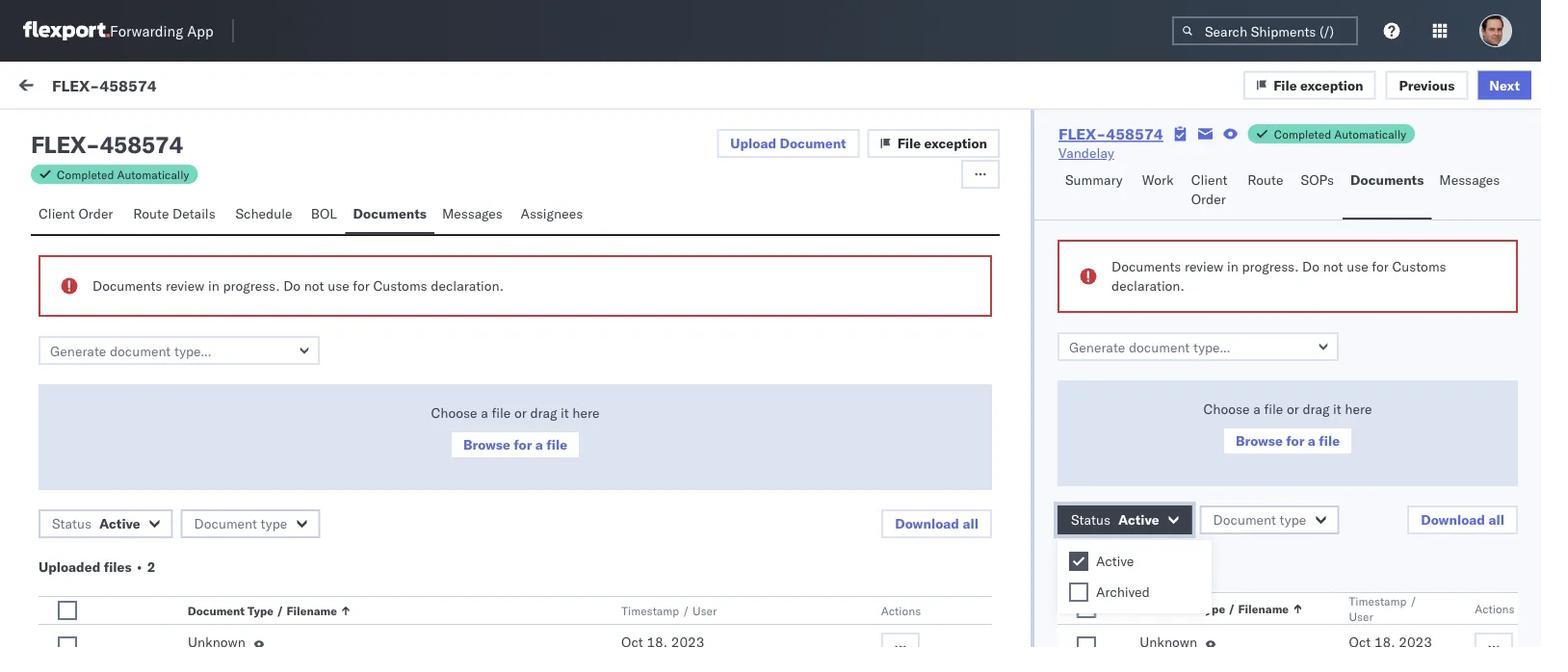 Task type: locate. For each thing, give the bounding box(es) containing it.
1 horizontal spatial declaration.
[[1112, 278, 1185, 294]]

document type button down hold
[[181, 510, 320, 539]]

client down the flex
[[39, 205, 75, 222]]

0 horizontal spatial it
[[561, 405, 569, 422]]

pm
[[650, 199, 670, 216], [650, 291, 670, 308], [650, 383, 670, 400], [650, 485, 670, 501], [650, 603, 670, 620]]

0 vertical spatial file
[[1274, 76, 1298, 93]]

progress. up report
[[223, 278, 280, 294]]

oct left 5:45
[[526, 603, 548, 620]]

1 horizontal spatial timestamp / user button
[[1346, 590, 1437, 624]]

not up improve
[[304, 278, 324, 294]]

schedule button
[[228, 197, 303, 234]]

0 horizontal spatial timestamp / user
[[622, 604, 717, 618]]

sops button
[[1294, 163, 1343, 220]]

savant up the route details
[[138, 181, 179, 198]]

messaging
[[100, 214, 165, 231]]

3 omkar savant from the top
[[93, 365, 179, 382]]

0 horizontal spatial actions
[[882, 604, 922, 618]]

drag for left document type / filename button
[[530, 405, 557, 422]]

1 horizontal spatial all
[[1489, 512, 1505, 529]]

external
[[31, 122, 81, 139]]

i
[[58, 306, 62, 323]]

flex-458574
[[52, 75, 157, 95], [1059, 124, 1164, 144]]

2 vertical spatial customs
[[197, 490, 254, 507]]

1 oct from the top
[[526, 199, 548, 216]]

1 horizontal spatial here
[[1346, 401, 1373, 418]]

2 savant from the top
[[138, 273, 179, 290]]

0 horizontal spatial choose
[[431, 405, 478, 422]]

all
[[1489, 512, 1505, 529], [963, 516, 979, 532]]

1 horizontal spatial document type button
[[1200, 506, 1340, 535]]

route inside button
[[133, 205, 169, 222]]

documents up filing at the top left of page
[[93, 278, 162, 294]]

not down sops button
[[1324, 258, 1344, 275]]

0 horizontal spatial download all
[[895, 516, 979, 532]]

oct
[[526, 199, 548, 216], [526, 291, 548, 308], [526, 383, 548, 400], [526, 485, 548, 501], [526, 603, 548, 620]]

2023, left 5:45
[[576, 603, 614, 620]]

do up improve
[[283, 278, 301, 294]]

choose for right document type / filename button
[[1204, 401, 1250, 418]]

work right related
[[1245, 167, 1271, 182]]

0 horizontal spatial ∙
[[135, 559, 144, 576]]

resize handle column header
[[495, 161, 518, 648], [832, 161, 855, 648], [1170, 161, 1193, 648], [1507, 161, 1530, 648]]

in up the i am filing a commendation report to improve your morale!
[[208, 278, 220, 294]]

flex- for oct 26, 2023, 7:00 pm edt
[[1201, 291, 1242, 308]]

0 vertical spatial client
[[1192, 172, 1228, 188]]

progress. up 1854269
[[1243, 258, 1299, 275]]

download all for download all button to the right
[[1422, 512, 1505, 529]]

0 horizontal spatial message
[[60, 167, 106, 182]]

Search Shipments (/) text field
[[1173, 16, 1359, 45]]

flex- 1366815
[[1201, 383, 1300, 400]]

1 vertical spatial file
[[898, 135, 921, 152]]

previous button
[[1386, 71, 1469, 99]]

omkar up latent messaging test.
[[93, 181, 134, 198]]

files
[[1123, 555, 1151, 572], [104, 559, 132, 576]]

timestamp / user for right document type / filename button
[[1349, 594, 1418, 624]]

exception
[[1301, 76, 1364, 93], [925, 135, 988, 152]]

review up commendation
[[166, 278, 205, 294]]

26, for oct 26, 2023, 7:00 pm edt
[[552, 291, 573, 308]]

work
[[187, 79, 219, 96], [1143, 172, 1174, 188]]

savant up warehouse
[[138, 568, 179, 585]]

flex-458574 up vandelay
[[1059, 124, 1164, 144]]

1 vertical spatial use
[[328, 278, 349, 294]]

0 vertical spatial work
[[187, 79, 219, 96]]

completed automatically up item/shipment
[[1275, 127, 1407, 141]]

flex-458574 link
[[1059, 124, 1164, 144]]

0 horizontal spatial client order
[[39, 205, 113, 222]]

0 horizontal spatial client
[[39, 205, 75, 222]]

None checkbox
[[1070, 552, 1089, 571], [1070, 583, 1089, 602], [1070, 552, 1089, 571], [1070, 583, 1089, 602]]

Generate document type... text field
[[39, 336, 320, 365]]

4 oct from the top
[[526, 485, 548, 501]]

order
[[1192, 191, 1226, 208], [78, 205, 113, 222]]

26, left 5:45
[[552, 603, 573, 620]]

oct left 6:30
[[526, 383, 548, 400]]

automatically up item/shipment
[[1335, 127, 1407, 141]]

1 horizontal spatial completed
[[1275, 127, 1332, 141]]

4 26, from the top
[[552, 485, 573, 501]]

uploaded for right document type / filename button
[[1058, 555, 1120, 572]]

1 vertical spatial exception:
[[61, 601, 130, 618]]

1 vertical spatial file exception
[[898, 135, 988, 152]]

1 pm from the top
[[650, 199, 670, 216]]

document type
[[1214, 512, 1307, 529], [194, 516, 287, 532]]

0 vertical spatial do
[[1303, 258, 1320, 275]]

message
[[224, 122, 280, 139], [60, 167, 106, 182]]

5 oct from the top
[[526, 603, 548, 620]]

automatically down internal
[[117, 167, 189, 182]]

resize handle column header for message
[[495, 161, 518, 648]]

2271801
[[1242, 485, 1300, 501]]

forwarding app
[[110, 22, 214, 40]]

work button
[[1135, 163, 1184, 220]]

- for oct 26, 2023, 5:46 pm edt
[[864, 485, 872, 501]]

26, for oct 26, 2023, 7:22 pm edt
[[552, 199, 573, 216]]

details
[[173, 205, 216, 222]]

1 horizontal spatial drag
[[1303, 401, 1330, 418]]

omkar up warehouse
[[93, 568, 134, 585]]

1 vertical spatial review
[[166, 278, 205, 294]]

0 horizontal spatial document type
[[194, 516, 287, 532]]

document
[[780, 135, 847, 152], [1214, 512, 1277, 529], [194, 516, 257, 532], [1140, 602, 1197, 616], [188, 604, 245, 618]]

do
[[1303, 258, 1320, 275], [283, 278, 301, 294]]

1 horizontal spatial work
[[1143, 172, 1174, 188]]

pm for 5:46
[[650, 485, 670, 501]]

review inside documents review in progress. do not use for customs declaration.
[[1185, 258, 1224, 275]]

time
[[527, 167, 553, 182]]

omkar for latent
[[93, 181, 134, 198]]

oct for oct 26, 2023, 5:45 pm edt
[[526, 603, 548, 620]]

completed automatically down flex - 458574
[[57, 167, 189, 182]]

(0)
[[85, 122, 110, 139], [180, 122, 205, 139]]

0 horizontal spatial browse for a file button
[[450, 431, 581, 460]]

savant up commendation
[[138, 273, 179, 290]]

26,
[[552, 199, 573, 216], [552, 291, 573, 308], [552, 383, 573, 400], [552, 485, 573, 501], [552, 603, 573, 620]]

oct for oct 26, 2023, 7:00 pm edt
[[526, 291, 548, 308]]

2023, left 7:22
[[576, 199, 614, 216]]

3 savant from the top
[[138, 365, 179, 382]]

type
[[291, 490, 321, 507], [1200, 602, 1226, 616], [248, 604, 274, 618]]

status active down unknown
[[52, 516, 140, 532]]

4 savant from the top
[[138, 568, 179, 585]]

2 26, from the top
[[552, 291, 573, 308]]

work right summary button
[[1143, 172, 1174, 188]]

1 horizontal spatial customs
[[373, 278, 427, 294]]

external (0)
[[31, 122, 110, 139]]

2 (0) from the left
[[180, 122, 205, 139]]

oct down time
[[526, 199, 548, 216]]

actions
[[1475, 602, 1515, 616], [882, 604, 922, 618]]

0 horizontal spatial drag
[[530, 405, 557, 422]]

2 resize handle column header from the left
[[832, 161, 855, 648]]

edt right 6:30
[[674, 383, 699, 400]]

omkar for i
[[93, 273, 134, 290]]

0 vertical spatial not
[[1324, 258, 1344, 275]]

1 horizontal spatial in
[[1228, 258, 1239, 275]]

0 vertical spatial customs
[[1393, 258, 1447, 275]]

omkar savant down filing at the top left of page
[[93, 365, 179, 382]]

1 horizontal spatial document type / filename
[[1140, 602, 1290, 616]]

2
[[1167, 555, 1175, 572], [147, 559, 156, 576]]

document right upload
[[780, 135, 847, 152]]

browse for a file button for left document type / filename button
[[450, 431, 581, 460]]

document left delay on the left bottom of page
[[188, 604, 245, 618]]

0 horizontal spatial customs
[[197, 490, 254, 507]]

choose
[[1204, 401, 1250, 418], [431, 405, 478, 422]]

2023, for 5:45
[[576, 603, 614, 620]]

0 vertical spatial automatically
[[1335, 127, 1407, 141]]

4 omkar from the top
[[93, 568, 134, 585]]

in inside documents review in progress. do not use for customs declaration.
[[1228, 258, 1239, 275]]

timestamp for right document type / filename button
[[1349, 594, 1407, 609]]

omkar down filing at the top left of page
[[93, 365, 134, 382]]

pm for 6:30
[[650, 383, 670, 400]]

documents button right sops
[[1343, 163, 1432, 220]]

exception: left warehouse
[[61, 601, 130, 618]]

drag
[[1303, 401, 1330, 418], [530, 405, 557, 422]]

0 horizontal spatial completed automatically
[[57, 167, 189, 182]]

omkar savant up warehouse
[[93, 568, 179, 585]]

edt
[[674, 199, 699, 216], [674, 291, 699, 308], [674, 383, 699, 400], [674, 485, 699, 501], [674, 603, 699, 620]]

test.
[[169, 214, 196, 231]]

1 horizontal spatial choose
[[1204, 401, 1250, 418]]

1 horizontal spatial user
[[1349, 609, 1374, 624]]

message for message
[[60, 167, 106, 182]]

files up exception: warehouse devan delay
[[104, 559, 132, 576]]

0 horizontal spatial status
[[52, 516, 92, 532]]

completed automatically
[[1275, 127, 1407, 141], [57, 167, 189, 182]]

1 horizontal spatial messages
[[1440, 172, 1501, 188]]

resize handle column header for related work item/shipment
[[1507, 161, 1530, 648]]

∙ for right document type / filename button
[[1154, 555, 1163, 572]]

3 omkar from the top
[[93, 365, 134, 382]]

1 2023, from the top
[[576, 199, 614, 216]]

2 declaration. from the left
[[1112, 278, 1185, 294]]

document type down flex- 2271801
[[1214, 512, 1307, 529]]

1 vertical spatial in
[[208, 278, 220, 294]]

26, down time
[[552, 199, 573, 216]]

message down flex - 458574
[[60, 167, 106, 182]]

0 vertical spatial flex-458574
[[52, 75, 157, 95]]

order down related
[[1192, 191, 1226, 208]]

completed
[[1275, 127, 1332, 141], [57, 167, 114, 182]]

pm for 5:45
[[650, 603, 670, 620]]

pm right 7:22
[[650, 199, 670, 216]]

1 resize handle column header from the left
[[495, 161, 518, 648]]

pm right 5:46
[[650, 485, 670, 501]]

review for right document type / filename button
[[1185, 258, 1224, 275]]

1 horizontal spatial or
[[1287, 401, 1300, 418]]

3 edt from the top
[[674, 383, 699, 400]]

actions for left document type / filename button
[[882, 604, 922, 618]]

4 edt from the top
[[674, 485, 699, 501]]

or down 1366815
[[1287, 401, 1300, 418]]

26, left 6:30
[[552, 383, 573, 400]]

files up archived
[[1123, 555, 1151, 572]]

type
[[1280, 512, 1307, 529], [261, 516, 287, 532]]

0 horizontal spatial choose a file or drag it here
[[431, 405, 600, 422]]

0 vertical spatial work
[[55, 74, 105, 101]]

route for route
[[1248, 172, 1284, 188]]

type down hold
[[261, 516, 287, 532]]

documents review in progress. do not use for customs declaration. down "route" button
[[1112, 258, 1447, 294]]

5 26, from the top
[[552, 603, 573, 620]]

filename for right document type / filename button
[[1239, 602, 1290, 616]]

oct left 5:46
[[526, 485, 548, 501]]

0 horizontal spatial client order button
[[31, 197, 126, 234]]

review up the flex- 1854269
[[1185, 258, 1224, 275]]

timestamp / user button
[[1346, 590, 1437, 624], [618, 599, 843, 619]]

omkar savant
[[93, 181, 179, 198], [93, 273, 179, 290], [93, 365, 179, 382], [93, 568, 179, 585]]

order down flex - 458574
[[78, 205, 113, 222]]

declaration. inside documents review in progress. do not use for customs declaration.
[[1112, 278, 1185, 294]]

file
[[1274, 76, 1298, 93], [898, 135, 921, 152]]

∙
[[1154, 555, 1163, 572], [135, 559, 144, 576]]

document inside button
[[780, 135, 847, 152]]

omkar savant up filing at the top left of page
[[93, 273, 179, 290]]

customs
[[1393, 258, 1447, 275], [373, 278, 427, 294], [197, 490, 254, 507]]

1 horizontal spatial review
[[1185, 258, 1224, 275]]

1 horizontal spatial download all button
[[1408, 506, 1519, 535]]

1 horizontal spatial message
[[224, 122, 280, 139]]

1 vertical spatial client
[[39, 205, 75, 222]]

completed down flex - 458574
[[57, 167, 114, 182]]

here
[[1346, 401, 1373, 418], [573, 405, 600, 422]]

0 horizontal spatial not
[[304, 278, 324, 294]]

message inside button
[[224, 122, 280, 139]]

document type / filename for left document type / filename button
[[188, 604, 337, 618]]

1 horizontal spatial download all
[[1422, 512, 1505, 529]]

1 savant from the top
[[138, 181, 179, 198]]

1 26, from the top
[[552, 199, 573, 216]]

timestamp inside the timestamp / user
[[1349, 594, 1407, 609]]

flex- for oct 26, 2023, 7:22 pm edt
[[1201, 199, 1242, 216]]

use inside documents review in progress. do not use for customs declaration.
[[1347, 258, 1369, 275]]

uploaded files ∙ 2 up warehouse
[[39, 559, 156, 576]]

1 horizontal spatial document type
[[1214, 512, 1307, 529]]

4 2023, from the top
[[576, 485, 614, 501]]

2 exception: from the top
[[61, 601, 130, 618]]

(0) right the "external"
[[85, 122, 110, 139]]

2 pm from the top
[[650, 291, 670, 308]]

assignees
[[521, 205, 583, 222]]

0 horizontal spatial use
[[328, 278, 349, 294]]

26, left 5:46
[[552, 485, 573, 501]]

do inside documents review in progress. do not use for customs declaration.
[[1303, 258, 1320, 275]]

3 2023, from the top
[[576, 383, 614, 400]]

client for rightmost client order button
[[1192, 172, 1228, 188]]

0 vertical spatial file exception
[[1274, 76, 1364, 93]]

file up category
[[898, 135, 921, 152]]

pm right 5:45
[[650, 603, 670, 620]]

documents
[[1351, 172, 1425, 188], [353, 205, 427, 222], [1112, 258, 1182, 275], [93, 278, 162, 294]]

0 horizontal spatial documents review in progress. do not use for customs declaration.
[[93, 278, 504, 294]]

1 edt from the top
[[674, 199, 699, 216]]

1 horizontal spatial ∙
[[1154, 555, 1163, 572]]

1 horizontal spatial browse
[[1236, 433, 1283, 450]]

review for left document type / filename button
[[166, 278, 205, 294]]

pm right 6:30
[[650, 383, 670, 400]]

resize handle column header for category
[[1170, 161, 1193, 648]]

5 pm from the top
[[650, 603, 670, 620]]

devan
[[208, 601, 249, 618]]

file exception up category
[[898, 135, 988, 152]]

uploaded files ∙ 2
[[1058, 555, 1175, 572], [39, 559, 156, 576]]

1 horizontal spatial completed automatically
[[1275, 127, 1407, 141]]

type down 2271801
[[1280, 512, 1307, 529]]

client order right work button
[[1192, 172, 1228, 208]]

1 horizontal spatial order
[[1192, 191, 1226, 208]]

1 omkar savant from the top
[[93, 181, 179, 198]]

client order down the flex
[[39, 205, 113, 222]]

documents right sops
[[1351, 172, 1425, 188]]

timestamp / user button for left document type / filename button
[[618, 599, 843, 619]]

savant for latent
[[138, 181, 179, 198]]

oct down assignees button
[[526, 291, 548, 308]]

in
[[1228, 258, 1239, 275], [208, 278, 220, 294]]

exception: for exception: unknown customs hold type
[[61, 490, 130, 507]]

do down sops button
[[1303, 258, 1320, 275]]

messages
[[1440, 172, 1501, 188], [442, 205, 503, 222]]

oct 26, 2023, 7:22 pm edt
[[526, 199, 699, 216]]

uploaded files ∙ 2 up archived
[[1058, 555, 1175, 572]]

bol button
[[303, 197, 346, 234]]

documents button
[[1343, 163, 1432, 220], [346, 197, 434, 234]]

edt right 7:00
[[674, 291, 699, 308]]

work up external (0)
[[55, 74, 105, 101]]

completed up item/shipment
[[1275, 127, 1332, 141]]

0 horizontal spatial in
[[208, 278, 220, 294]]

(0) right internal
[[180, 122, 205, 139]]

internal (0)
[[129, 122, 205, 139]]

user
[[693, 604, 717, 618], [1349, 609, 1374, 624]]

1 horizontal spatial timestamp / user
[[1349, 594, 1418, 624]]

0 horizontal spatial uploaded files ∙ 2
[[39, 559, 156, 576]]

work right import
[[187, 79, 219, 96]]

4 resize handle column header from the left
[[1507, 161, 1530, 648]]

omkar savant up messaging
[[93, 181, 179, 198]]

2 omkar from the top
[[93, 273, 134, 290]]

flex-458574 down forwarding app link on the left of page
[[52, 75, 157, 95]]

use
[[1347, 258, 1369, 275], [328, 278, 349, 294]]

0 vertical spatial exception
[[1301, 76, 1364, 93]]

assignees button
[[513, 197, 594, 234]]

3 resize handle column header from the left
[[1170, 161, 1193, 648]]

flex- for oct 26, 2023, 6:30 pm edt
[[1201, 383, 1242, 400]]

file down search shipments (/) text field
[[1274, 76, 1298, 93]]

documents review in progress. do not use for customs declaration. up improve
[[93, 278, 504, 294]]

client for the left client order button
[[39, 205, 75, 222]]

timestamp for left document type / filename button
[[622, 604, 679, 618]]

edt for oct 26, 2023, 6:30 pm edt
[[674, 383, 699, 400]]

2 oct from the top
[[526, 291, 548, 308]]

1 exception: from the top
[[61, 490, 130, 507]]

flex-
[[52, 75, 99, 95], [1059, 124, 1106, 144], [1201, 199, 1242, 216], [1201, 291, 1242, 308], [1201, 383, 1242, 400], [1201, 485, 1242, 501], [1201, 603, 1242, 620]]

status
[[1072, 512, 1111, 529], [52, 516, 92, 532]]

1 vertical spatial flex- 458574
[[1201, 603, 1292, 620]]

0 horizontal spatial completed
[[57, 167, 114, 182]]

flex
[[31, 130, 86, 159]]

/
[[1410, 594, 1418, 609], [1229, 602, 1236, 616], [277, 604, 284, 618], [682, 604, 690, 618]]

0 horizontal spatial file
[[898, 135, 921, 152]]

2 2023, from the top
[[576, 291, 614, 308]]

document type down hold
[[194, 516, 287, 532]]

1 horizontal spatial browse for a file
[[1236, 433, 1340, 450]]

edt right 5:45
[[674, 603, 699, 620]]

it
[[1334, 401, 1342, 418], [561, 405, 569, 422]]

edt right 7:22
[[674, 199, 699, 216]]

related
[[1202, 167, 1242, 182]]

-
[[86, 130, 100, 159], [864, 383, 872, 400], [864, 485, 872, 501]]

drag for right document type / filename button
[[1303, 401, 1330, 418]]

review
[[1185, 258, 1224, 275], [166, 278, 205, 294]]

3 pm from the top
[[650, 383, 670, 400]]

2 flex- 458574 from the top
[[1201, 603, 1292, 620]]

previous
[[1400, 76, 1455, 93]]

1 flex- 458574 from the top
[[1201, 199, 1292, 216]]

3 26, from the top
[[552, 383, 573, 400]]

vandelay link
[[1059, 144, 1115, 163]]

0 vertical spatial review
[[1185, 258, 1224, 275]]

omkar up filing at the top left of page
[[93, 273, 134, 290]]

0 horizontal spatial download all button
[[882, 510, 993, 539]]

client right work button
[[1192, 172, 1228, 188]]

edt for oct 26, 2023, 5:45 pm edt
[[674, 603, 699, 620]]

2 omkar savant from the top
[[93, 273, 179, 290]]

2023, for 6:30
[[576, 383, 614, 400]]

1 (0) from the left
[[85, 122, 110, 139]]

savant for oct 26, 2023, 6:30 pm edt
[[138, 365, 179, 382]]

file
[[1265, 401, 1284, 418], [492, 405, 511, 422], [1320, 433, 1340, 450], [547, 437, 568, 453]]

0 horizontal spatial timestamp / user button
[[618, 599, 843, 619]]

2023, left 7:00
[[576, 291, 614, 308]]

timestamp / user for left document type / filename button
[[622, 604, 717, 618]]

0 horizontal spatial timestamp
[[622, 604, 679, 618]]

pm right 7:00
[[650, 291, 670, 308]]

3 oct from the top
[[526, 383, 548, 400]]

document type button down 2271801
[[1200, 506, 1340, 535]]

message list
[[224, 122, 307, 139]]

message left "list"
[[224, 122, 280, 139]]

oct for oct 26, 2023, 5:46 pm edt
[[526, 485, 548, 501]]

2 edt from the top
[[674, 291, 699, 308]]

resize handle column header for time
[[832, 161, 855, 648]]

1 horizontal spatial file exception
[[1274, 76, 1364, 93]]

documents button right bol on the top
[[346, 197, 434, 234]]

or down oct 26, 2023, 6:30 pm edt
[[515, 405, 527, 422]]

file exception down search shipments (/) text field
[[1274, 76, 1364, 93]]

status active up archived
[[1072, 512, 1160, 529]]

1 horizontal spatial progress.
[[1243, 258, 1299, 275]]

internal
[[129, 122, 176, 139]]

1 vertical spatial automatically
[[117, 167, 189, 182]]

in up the flex- 1854269
[[1228, 258, 1239, 275]]

1 vertical spatial progress.
[[223, 278, 280, 294]]

0 vertical spatial messages
[[1440, 172, 1501, 188]]

file exception
[[1274, 76, 1364, 93], [898, 135, 988, 152]]

5 2023, from the top
[[576, 603, 614, 620]]

exception: left unknown
[[61, 490, 130, 507]]

1 omkar from the top
[[93, 181, 134, 198]]

2023, left 6:30
[[576, 383, 614, 400]]

flex- for oct 26, 2023, 5:45 pm edt
[[1201, 603, 1242, 620]]

2 vertical spatial -
[[864, 485, 872, 501]]

5 edt from the top
[[674, 603, 699, 620]]

document type / filename
[[1140, 602, 1290, 616], [188, 604, 337, 618]]

None checkbox
[[1077, 599, 1097, 619], [58, 601, 77, 621], [58, 637, 77, 648], [1077, 637, 1097, 648], [1077, 599, 1097, 619], [58, 601, 77, 621], [58, 637, 77, 648], [1077, 637, 1097, 648]]

4 pm from the top
[[650, 485, 670, 501]]

26, left 7:00
[[552, 291, 573, 308]]

savant down commendation
[[138, 365, 179, 382]]

edt right 5:46
[[674, 485, 699, 501]]

2023,
[[576, 199, 614, 216], [576, 291, 614, 308], [576, 383, 614, 400], [576, 485, 614, 501], [576, 603, 614, 620]]

am
[[65, 306, 84, 323]]

messages button
[[1432, 163, 1511, 220], [434, 197, 513, 234]]

route inside button
[[1248, 172, 1284, 188]]

0 vertical spatial use
[[1347, 258, 1369, 275]]

external (0) button
[[23, 114, 122, 151]]

not inside documents review in progress. do not use for customs declaration.
[[1324, 258, 1344, 275]]



Task type: vqa. For each thing, say whether or not it's contained in the screenshot.
the 6:30
yes



Task type: describe. For each thing, give the bounding box(es) containing it.
work inside button
[[1143, 172, 1174, 188]]

omkar savant for i
[[93, 273, 179, 290]]

4 omkar savant from the top
[[93, 568, 179, 585]]

schedule
[[236, 205, 293, 222]]

0 horizontal spatial messages button
[[434, 197, 513, 234]]

1 horizontal spatial 2
[[1167, 555, 1175, 572]]

client order for the left client order button
[[39, 205, 113, 222]]

vandelay
[[1059, 145, 1115, 161]]

0 horizontal spatial status active
[[52, 516, 140, 532]]

1 horizontal spatial type
[[1280, 512, 1307, 529]]

- for oct 26, 2023, 6:30 pm edt
[[864, 383, 872, 400]]

sops
[[1301, 172, 1335, 188]]

download all for the leftmost download all button
[[895, 516, 979, 532]]

warehouse
[[133, 601, 205, 618]]

work for related
[[1245, 167, 1271, 182]]

0 horizontal spatial 2
[[147, 559, 156, 576]]

0 vertical spatial -
[[86, 130, 100, 159]]

1 horizontal spatial status active
[[1072, 512, 1160, 529]]

2023, for 5:46
[[576, 485, 614, 501]]

edt for oct 26, 2023, 7:00 pm edt
[[674, 291, 699, 308]]

latent
[[58, 214, 97, 231]]

7:00
[[617, 291, 647, 308]]

0 horizontal spatial browse
[[463, 437, 511, 453]]

0 horizontal spatial order
[[78, 205, 113, 222]]

1 vertical spatial completed
[[57, 167, 114, 182]]

1 horizontal spatial messages button
[[1432, 163, 1511, 220]]

1 horizontal spatial automatically
[[1335, 127, 1407, 141]]

internal (0) button
[[122, 114, 216, 151]]

1 horizontal spatial document type / filename button
[[1136, 597, 1311, 617]]

improve
[[283, 306, 331, 323]]

1 vertical spatial do
[[283, 278, 301, 294]]

documents right bol "button"
[[353, 205, 427, 222]]

1 horizontal spatial exception
[[1301, 76, 1364, 93]]

progress. inside documents review in progress. do not use for customs declaration.
[[1243, 258, 1299, 275]]

1 horizontal spatial documents review in progress. do not use for customs declaration.
[[1112, 258, 1447, 294]]

1 horizontal spatial download
[[1422, 512, 1486, 529]]

document down flex- 2271801
[[1214, 512, 1277, 529]]

1 horizontal spatial client order button
[[1184, 163, 1240, 220]]

1 vertical spatial messages
[[442, 205, 503, 222]]

filename for left document type / filename button
[[287, 604, 337, 618]]

message for message list
[[224, 122, 280, 139]]

commendation
[[132, 306, 223, 323]]

import
[[143, 79, 183, 96]]

or for left document type / filename button
[[515, 405, 527, 422]]

category
[[865, 167, 912, 182]]

26, for oct 26, 2023, 5:45 pm edt
[[552, 603, 573, 620]]

26, for oct 26, 2023, 6:30 pm edt
[[552, 383, 573, 400]]

my
[[19, 74, 50, 101]]

upload document button
[[717, 129, 860, 158]]

document down exception: unknown customs hold type
[[194, 516, 257, 532]]

oct for oct 26, 2023, 6:30 pm edt
[[526, 383, 548, 400]]

archived
[[1097, 584, 1150, 601]]

summary
[[1066, 172, 1123, 188]]

0 horizontal spatial user
[[693, 604, 717, 618]]

flex- 458574 for oct 26, 2023, 5:45 pm edt
[[1201, 603, 1292, 620]]

route for route details
[[133, 205, 169, 222]]

to
[[267, 306, 280, 323]]

flex - 458574
[[31, 130, 183, 159]]

0 vertical spatial completed automatically
[[1275, 127, 1407, 141]]

5:45
[[617, 603, 647, 620]]

1 horizontal spatial documents button
[[1343, 163, 1432, 220]]

1 vertical spatial completed automatically
[[57, 167, 189, 182]]

route details button
[[126, 197, 228, 234]]

upload
[[731, 135, 777, 152]]

timestamp / user button for right document type / filename button
[[1346, 590, 1437, 624]]

oct for oct 26, 2023, 7:22 pm edt
[[526, 199, 548, 216]]

summary button
[[1058, 163, 1135, 220]]

pm for 7:00
[[650, 291, 670, 308]]

1 horizontal spatial file
[[1274, 76, 1298, 93]]

0 horizontal spatial automatically
[[117, 167, 189, 182]]

1 horizontal spatial choose a file or drag it here
[[1204, 401, 1373, 418]]

omkar for oct 26, 2023, 6:30 pm edt
[[93, 365, 134, 382]]

oct 26, 2023, 6:30 pm edt
[[526, 383, 699, 400]]

latent messaging test.
[[58, 214, 196, 231]]

client order for rightmost client order button
[[1192, 172, 1228, 208]]

edt for oct 26, 2023, 5:46 pm edt
[[674, 485, 699, 501]]

document type / filename for right document type / filename button
[[1140, 602, 1290, 616]]

choose for left document type / filename button
[[431, 405, 478, 422]]

2023, for 7:00
[[576, 291, 614, 308]]

document type for the leftmost document type button
[[194, 516, 287, 532]]

omkar savant for latent
[[93, 181, 179, 198]]

2023, for 7:22
[[576, 199, 614, 216]]

my work
[[19, 74, 105, 101]]

exception: for exception: warehouse devan delay
[[61, 601, 130, 618]]

route details
[[133, 205, 216, 222]]

delay
[[252, 601, 289, 618]]

your
[[335, 306, 362, 323]]

oct 26, 2023, 5:46 pm edt
[[526, 485, 699, 501]]

document type for the right document type button
[[1214, 512, 1307, 529]]

0 horizontal spatial type
[[248, 604, 274, 618]]

∙ for left document type / filename button
[[135, 559, 144, 576]]

forwarding app link
[[23, 21, 214, 40]]

savant for i
[[138, 273, 179, 290]]

filing
[[87, 306, 118, 323]]

0 horizontal spatial file exception
[[898, 135, 988, 152]]

hold
[[257, 490, 287, 507]]

report
[[227, 306, 264, 323]]

browse for a file button for right document type / filename button
[[1223, 427, 1354, 456]]

unknown
[[133, 490, 193, 507]]

0 horizontal spatial document type button
[[181, 510, 320, 539]]

0 horizontal spatial here
[[573, 405, 600, 422]]

1 horizontal spatial status
[[1072, 512, 1111, 529]]

1 horizontal spatial it
[[1334, 401, 1342, 418]]

app
[[187, 22, 214, 40]]

0 horizontal spatial files
[[104, 559, 132, 576]]

customs inside documents review in progress. do not use for customs declaration.
[[1393, 258, 1447, 275]]

work for my
[[55, 74, 105, 101]]

forwarding
[[110, 22, 183, 40]]

morale!
[[365, 306, 411, 323]]

flex- 458574 for oct 26, 2023, 7:22 pm edt
[[1201, 199, 1292, 216]]

flex- for oct 26, 2023, 5:46 pm edt
[[1201, 485, 1242, 501]]

pm for 7:22
[[650, 199, 670, 216]]

exception: unknown customs hold type
[[61, 490, 321, 507]]

omkar savant for oct 26, 2023, 6:30 pm edt
[[93, 365, 179, 382]]

1 vertical spatial exception
[[925, 135, 988, 152]]

document down archived
[[1140, 602, 1197, 616]]

0 horizontal spatial type
[[261, 516, 287, 532]]

import work
[[143, 79, 219, 96]]

bol
[[311, 205, 337, 222]]

(0) for internal (0)
[[180, 122, 205, 139]]

for inside documents review in progress. do not use for customs declaration.
[[1372, 258, 1389, 275]]

exception: warehouse devan delay
[[61, 601, 289, 618]]

flexport. image
[[23, 21, 110, 40]]

0 horizontal spatial download
[[895, 516, 960, 532]]

1 vertical spatial not
[[304, 278, 324, 294]]

all for the leftmost download all button
[[963, 516, 979, 532]]

6:30
[[617, 383, 647, 400]]

5:46
[[617, 485, 647, 501]]

2 horizontal spatial type
[[1200, 602, 1226, 616]]

related work item/shipment
[[1202, 167, 1353, 182]]

1 horizontal spatial files
[[1123, 555, 1151, 572]]

0 horizontal spatial browse for a file
[[463, 437, 568, 453]]

7:22
[[617, 199, 647, 216]]

1366815
[[1242, 383, 1300, 400]]

1854269
[[1242, 291, 1300, 308]]

oct 26, 2023, 7:00 pm edt
[[526, 291, 699, 308]]

uploaded for left document type / filename button
[[39, 559, 100, 576]]

1 declaration. from the left
[[431, 278, 504, 294]]

0 horizontal spatial work
[[187, 79, 219, 96]]

actions for right document type / filename button
[[1475, 602, 1515, 616]]

next button
[[1478, 71, 1532, 99]]

route button
[[1240, 163, 1294, 220]]

list
[[284, 122, 307, 139]]

edt for oct 26, 2023, 7:22 pm edt
[[674, 199, 699, 216]]

oct 26, 2023, 5:45 pm edt
[[526, 603, 699, 620]]

0 horizontal spatial document type / filename button
[[184, 599, 583, 619]]

1 horizontal spatial uploaded files ∙ 2
[[1058, 555, 1175, 572]]

1 vertical spatial customs
[[373, 278, 427, 294]]

i am filing a commendation report to improve your morale!
[[58, 306, 411, 323]]

1 horizontal spatial flex-458574
[[1059, 124, 1164, 144]]

item/shipment
[[1274, 167, 1353, 182]]

flex- 2271801
[[1201, 485, 1300, 501]]

0 horizontal spatial progress.
[[223, 278, 280, 294]]

import work button
[[143, 79, 219, 96]]

message list button
[[216, 114, 315, 151]]

documents down work button
[[1112, 258, 1182, 275]]

26, for oct 26, 2023, 5:46 pm edt
[[552, 485, 573, 501]]

(0) for external (0)
[[85, 122, 110, 139]]

1 horizontal spatial type
[[291, 490, 321, 507]]

Generate document type... text field
[[1058, 332, 1339, 361]]

or for right document type / filename button
[[1287, 401, 1300, 418]]

all for download all button to the right
[[1489, 512, 1505, 529]]

upload document
[[731, 135, 847, 152]]

0 vertical spatial completed
[[1275, 127, 1332, 141]]

0 horizontal spatial flex-458574
[[52, 75, 157, 95]]

next
[[1490, 76, 1521, 93]]

flex- 1854269
[[1201, 291, 1300, 308]]

0 horizontal spatial documents button
[[346, 197, 434, 234]]



